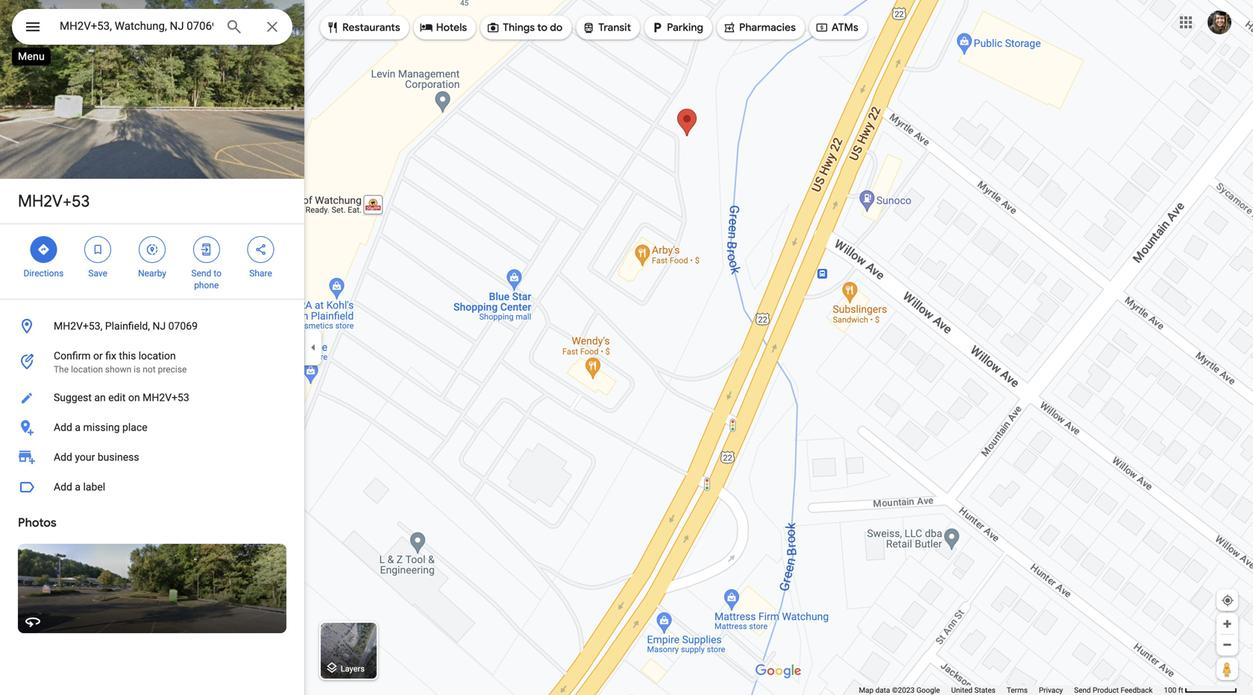 Task type: vqa. For each thing, say whether or not it's contained in the screenshot.
the 
yes



Task type: describe. For each thing, give the bounding box(es) containing it.
a for missing
[[75, 422, 81, 434]]


[[254, 242, 267, 258]]

add for add your business
[[54, 452, 72, 464]]

mh2v+53, plainfield, nj 07069 button
[[0, 312, 304, 342]]


[[486, 19, 500, 36]]

terms
[[1007, 687, 1028, 696]]

edit
[[108, 392, 126, 404]]

send product feedback
[[1074, 687, 1153, 696]]

mh2v+53 main content
[[0, 0, 304, 696]]


[[24, 16, 42, 38]]

100 ft button
[[1164, 687, 1237, 696]]

confirm or fix this location the location shown is not precise
[[54, 350, 187, 375]]


[[145, 242, 159, 258]]

directions
[[23, 269, 64, 279]]

 pharmacies
[[723, 19, 796, 36]]


[[326, 19, 339, 36]]

add a label button
[[0, 473, 304, 503]]

privacy
[[1039, 687, 1063, 696]]

mh2v+53, plainfield, nj 07069
[[54, 320, 198, 333]]


[[91, 242, 105, 258]]


[[723, 19, 736, 36]]

google maps element
[[0, 0, 1253, 696]]

plainfield,
[[105, 320, 150, 333]]

07069
[[168, 320, 198, 333]]

ft
[[1178, 687, 1183, 696]]

nj
[[153, 320, 166, 333]]

zoom in image
[[1222, 619, 1233, 630]]

 button
[[12, 9, 54, 48]]

add for add a missing place
[[54, 422, 72, 434]]

is
[[134, 365, 140, 375]]

things
[[503, 21, 535, 34]]

mh2v+53 inside suggest an edit on mh2v+53 button
[[143, 392, 189, 404]]

your
[[75, 452, 95, 464]]

map
[[859, 687, 874, 696]]

 search field
[[12, 9, 292, 48]]

shown
[[105, 365, 131, 375]]

1 vertical spatial location
[[71, 365, 103, 375]]

united states button
[[951, 686, 996, 696]]


[[815, 19, 829, 36]]

missing
[[83, 422, 120, 434]]

100
[[1164, 687, 1176, 696]]


[[650, 19, 664, 36]]

to inside  things to do
[[537, 21, 547, 34]]


[[582, 19, 595, 36]]

states
[[974, 687, 996, 696]]

 hotels
[[420, 19, 467, 36]]

1 horizontal spatial location
[[139, 350, 176, 362]]

transit
[[598, 21, 631, 34]]

or
[[93, 350, 103, 362]]

pharmacies
[[739, 21, 796, 34]]

 atms
[[815, 19, 858, 36]]

united
[[951, 687, 973, 696]]

place
[[122, 422, 147, 434]]

suggest
[[54, 392, 92, 404]]

©2023
[[892, 687, 915, 696]]

send to phone
[[191, 269, 222, 291]]

product
[[1093, 687, 1119, 696]]



Task type: locate. For each thing, give the bounding box(es) containing it.
zoom out image
[[1222, 640, 1233, 651]]

show street view coverage image
[[1216, 659, 1238, 681]]

terms button
[[1007, 686, 1028, 696]]

1 a from the top
[[75, 422, 81, 434]]

0 horizontal spatial location
[[71, 365, 103, 375]]

send inside send to phone
[[191, 269, 211, 279]]

3 add from the top
[[54, 481, 72, 494]]


[[37, 242, 50, 258]]

this
[[119, 350, 136, 362]]

google account: giulia masi  
(giulia.masi@adept.ai) image
[[1208, 11, 1231, 34]]

0 vertical spatial send
[[191, 269, 211, 279]]

2 vertical spatial add
[[54, 481, 72, 494]]

the
[[54, 365, 69, 375]]

suggest an edit on mh2v+53 button
[[0, 383, 304, 413]]

0 horizontal spatial mh2v+53
[[18, 191, 90, 212]]

photos
[[18, 516, 56, 531]]

1 add from the top
[[54, 422, 72, 434]]

privacy button
[[1039, 686, 1063, 696]]

google
[[916, 687, 940, 696]]

business
[[98, 452, 139, 464]]

mh2v+53,
[[54, 320, 102, 333]]

1 vertical spatial send
[[1074, 687, 1091, 696]]

send for send to phone
[[191, 269, 211, 279]]

1 vertical spatial mh2v+53
[[143, 392, 189, 404]]

an
[[94, 392, 106, 404]]


[[200, 242, 213, 258]]

send
[[191, 269, 211, 279], [1074, 687, 1091, 696]]

 restaurants
[[326, 19, 400, 36]]

collapse side panel image
[[305, 340, 321, 356]]

1 horizontal spatial mh2v+53
[[143, 392, 189, 404]]

0 vertical spatial mh2v+53
[[18, 191, 90, 212]]

add a label
[[54, 481, 105, 494]]

fix
[[105, 350, 116, 362]]

add your business
[[54, 452, 139, 464]]

to inside send to phone
[[214, 269, 222, 279]]

do
[[550, 21, 563, 34]]

location
[[139, 350, 176, 362], [71, 365, 103, 375]]

footer containing map data ©2023 google
[[859, 686, 1164, 696]]

footer inside google maps element
[[859, 686, 1164, 696]]

add left your
[[54, 452, 72, 464]]

restaurants
[[342, 21, 400, 34]]

send up phone
[[191, 269, 211, 279]]

 things to do
[[486, 19, 563, 36]]

to up phone
[[214, 269, 222, 279]]

on
[[128, 392, 140, 404]]

1 vertical spatial add
[[54, 452, 72, 464]]

0 vertical spatial add
[[54, 422, 72, 434]]

confirm
[[54, 350, 91, 362]]

add a missing place
[[54, 422, 147, 434]]

add your business link
[[0, 443, 304, 473]]

footer
[[859, 686, 1164, 696]]

send product feedback button
[[1074, 686, 1153, 696]]

label
[[83, 481, 105, 494]]

map data ©2023 google
[[859, 687, 940, 696]]

1 vertical spatial to
[[214, 269, 222, 279]]

a left label
[[75, 481, 81, 494]]

parking
[[667, 21, 703, 34]]

united states
[[951, 687, 996, 696]]

1 horizontal spatial send
[[1074, 687, 1091, 696]]

mh2v+53
[[18, 191, 90, 212], [143, 392, 189, 404]]

1 horizontal spatial to
[[537, 21, 547, 34]]

100 ft
[[1164, 687, 1183, 696]]

suggest an edit on mh2v+53
[[54, 392, 189, 404]]

precise
[[158, 365, 187, 375]]

2 a from the top
[[75, 481, 81, 494]]

atms
[[832, 21, 858, 34]]

2 add from the top
[[54, 452, 72, 464]]

not
[[143, 365, 156, 375]]

add a missing place button
[[0, 413, 304, 443]]

0 horizontal spatial to
[[214, 269, 222, 279]]

None field
[[60, 17, 213, 35]]

1 vertical spatial a
[[75, 481, 81, 494]]

send inside button
[[1074, 687, 1091, 696]]

 parking
[[650, 19, 703, 36]]

send left the product
[[1074, 687, 1091, 696]]

layers
[[341, 665, 365, 674]]

send for send product feedback
[[1074, 687, 1091, 696]]

nearby
[[138, 269, 166, 279]]


[[420, 19, 433, 36]]

phone
[[194, 280, 219, 291]]

0 horizontal spatial send
[[191, 269, 211, 279]]

hotels
[[436, 21, 467, 34]]

show your location image
[[1221, 594, 1234, 608]]

location down or
[[71, 365, 103, 375]]

feedback
[[1121, 687, 1153, 696]]

to
[[537, 21, 547, 34], [214, 269, 222, 279]]

a
[[75, 422, 81, 434], [75, 481, 81, 494]]

 transit
[[582, 19, 631, 36]]

to left do
[[537, 21, 547, 34]]

0 vertical spatial location
[[139, 350, 176, 362]]

location up not on the bottom
[[139, 350, 176, 362]]

add left label
[[54, 481, 72, 494]]

0 vertical spatial a
[[75, 422, 81, 434]]

a for label
[[75, 481, 81, 494]]

MH2V+53, Watchung, NJ 07069 field
[[12, 9, 292, 45]]

mh2v+53 up 
[[18, 191, 90, 212]]

mh2v+53 down precise
[[143, 392, 189, 404]]

save
[[88, 269, 107, 279]]

0 vertical spatial to
[[537, 21, 547, 34]]

share
[[249, 269, 272, 279]]

none field inside mh2v+53, watchung, nj 07069 field
[[60, 17, 213, 35]]

a left missing
[[75, 422, 81, 434]]

add for add a label
[[54, 481, 72, 494]]

data
[[875, 687, 890, 696]]

actions for mh2v+53 region
[[0, 224, 304, 299]]

add down suggest
[[54, 422, 72, 434]]

add
[[54, 422, 72, 434], [54, 452, 72, 464], [54, 481, 72, 494]]



